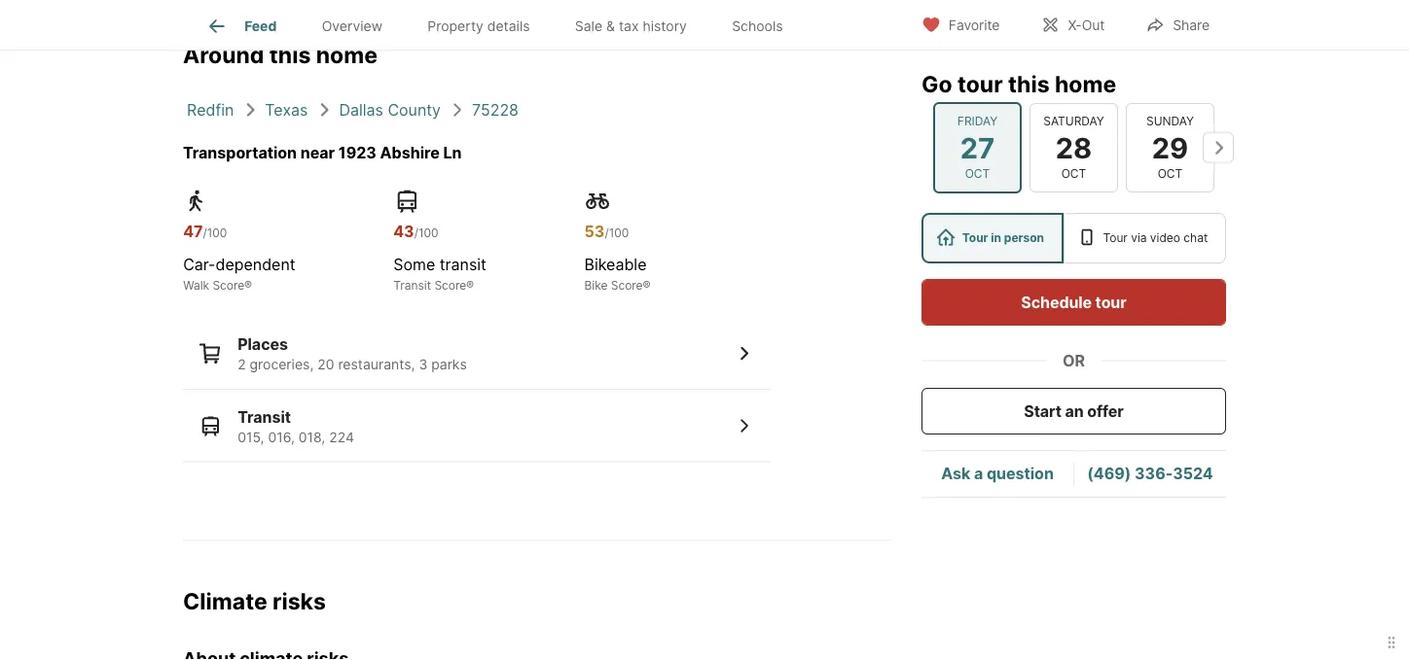 Task type: vqa. For each thing, say whether or not it's contained in the screenshot.
at inside 'Contemporary (2016 built) large setback residence with long, extra-wide driveway for easy turnaround, located in the heart of W Ridgewood. Private access to sidewalk through front fence side gate. The 1st floor greets you with a 2-story entrance foyer, LR, DR, gourmet crisp white EIK w/ marble counters, BR/office w/ full bath, GR w/ gas FP, and 2 lovely 4-seasons sun rooms. The 2nd floor offers a primary suite w/ luxury marble bath, 3 additional BRs and 2.5 baths. A full, finished basement w/ another full bath completes the home. Outsized backyard oasis (in an unusually large 0.89 acre plot) features a paver patio, a/g heated salt water pool, serene lighted gazebo, Invisible Fence, as well as a completely fenced-in property for your pets to run freely. House is now vacant. Equidistant from Ridgewood and HHK train stations, shopping, and restaurants. NY bus stops at the junction of N Monroe and W Glen, 1 block away.'
no



Task type: locate. For each thing, give the bounding box(es) containing it.
0 vertical spatial tour
[[958, 70, 1003, 97]]

1 ® from the left
[[244, 278, 252, 292]]

transit inside transit 015, 016, 018, 224
[[238, 408, 291, 427]]

2 ® from the left
[[466, 278, 474, 292]]

®
[[244, 278, 252, 292], [466, 278, 474, 292], [643, 278, 651, 292]]

score inside car-dependent walk score ®
[[213, 278, 244, 292]]

29
[[1152, 131, 1189, 165]]

0 horizontal spatial transit
[[238, 408, 291, 427]]

person
[[1004, 231, 1044, 245]]

home down overview
[[316, 41, 378, 68]]

score down transit on the top left of the page
[[434, 278, 466, 292]]

0 horizontal spatial ®
[[244, 278, 252, 292]]

1 horizontal spatial tour
[[1103, 231, 1128, 245]]

53 /100
[[585, 222, 629, 241]]

1 horizontal spatial transit
[[393, 278, 431, 292]]

2 horizontal spatial score
[[611, 278, 643, 292]]

tour via video chat
[[1103, 231, 1208, 245]]

tour
[[958, 70, 1003, 97], [1096, 293, 1127, 312]]

home
[[316, 41, 378, 68], [1055, 70, 1117, 97]]

1 vertical spatial tour
[[1096, 293, 1127, 312]]

or
[[1063, 351, 1085, 370]]

27
[[960, 131, 995, 165]]

list box containing tour in person
[[922, 213, 1226, 264]]

transit up 015,
[[238, 408, 291, 427]]

score down bikeable
[[611, 278, 643, 292]]

restaurants,
[[338, 357, 415, 373]]

® for dependent
[[244, 278, 252, 292]]

tour left via at the right
[[1103, 231, 1128, 245]]

transit down some
[[393, 278, 431, 292]]

transit 015, 016, 018, 224
[[238, 408, 354, 446]]

1 vertical spatial home
[[1055, 70, 1117, 97]]

out
[[1082, 17, 1105, 34]]

3 /100 from the left
[[605, 226, 629, 240]]

0 vertical spatial home
[[316, 41, 378, 68]]

next image
[[1203, 132, 1234, 163]]

start an offer button
[[922, 388, 1226, 435]]

schools
[[732, 18, 783, 34]]

schools tab
[[710, 3, 806, 50]]

2 horizontal spatial ®
[[643, 278, 651, 292]]

ask a question
[[941, 465, 1054, 484]]

2 oct from the left
[[1062, 167, 1086, 181]]

1 horizontal spatial /100
[[414, 226, 438, 240]]

0 horizontal spatial home
[[316, 41, 378, 68]]

tour for schedule
[[1096, 293, 1127, 312]]

around
[[183, 41, 264, 68]]

list box
[[922, 213, 1226, 264]]

via
[[1131, 231, 1147, 245]]

oct inside saturday 28 oct
[[1062, 167, 1086, 181]]

transportation near 1923 abshire ln
[[183, 143, 462, 162]]

car-
[[183, 256, 216, 274]]

0 horizontal spatial oct
[[965, 167, 990, 181]]

sale & tax history
[[575, 18, 687, 34]]

climate
[[183, 588, 267, 616]]

ask a question link
[[941, 465, 1054, 484]]

1923
[[339, 143, 377, 162]]

3 oct from the left
[[1158, 167, 1183, 181]]

tour in person option
[[922, 213, 1064, 264]]

2 tour from the left
[[1103, 231, 1128, 245]]

history
[[643, 18, 687, 34]]

/100 inside 47 /100
[[203, 226, 227, 240]]

schedule tour button
[[922, 279, 1226, 326]]

some transit transit score ®
[[393, 256, 487, 292]]

transit inside 'some transit transit score ®'
[[393, 278, 431, 292]]

score inside bikeable bike score ®
[[611, 278, 643, 292]]

0 vertical spatial transit
[[393, 278, 431, 292]]

1 /100 from the left
[[203, 226, 227, 240]]

bikeable bike score ®
[[585, 256, 651, 292]]

1 horizontal spatial score
[[434, 278, 466, 292]]

® inside bikeable bike score ®
[[643, 278, 651, 292]]

friday
[[958, 114, 998, 128]]

1 horizontal spatial oct
[[1062, 167, 1086, 181]]

score right walk
[[213, 278, 244, 292]]

20
[[318, 357, 334, 373]]

tour up the friday
[[958, 70, 1003, 97]]

this down feed
[[269, 41, 311, 68]]

oct
[[965, 167, 990, 181], [1062, 167, 1086, 181], [1158, 167, 1183, 181]]

/100 up some
[[414, 226, 438, 240]]

/100 inside 53 /100
[[605, 226, 629, 240]]

places
[[238, 335, 288, 354]]

home up saturday at the top of the page
[[1055, 70, 1117, 97]]

2 horizontal spatial /100
[[605, 226, 629, 240]]

tab list
[[183, 0, 821, 50]]

dallas county link
[[339, 100, 441, 119]]

saturday
[[1044, 114, 1104, 128]]

redfin link
[[187, 100, 234, 119]]

018,
[[299, 429, 325, 446]]

/100 up bikeable
[[605, 226, 629, 240]]

share button
[[1129, 4, 1226, 44]]

this up saturday at the top of the page
[[1008, 70, 1050, 97]]

0 vertical spatial this
[[269, 41, 311, 68]]

score inside 'some transit transit score ®'
[[434, 278, 466, 292]]

x-
[[1068, 17, 1082, 34]]

property details
[[428, 18, 530, 34]]

oct inside 'sunday 29 oct'
[[1158, 167, 1183, 181]]

(469)
[[1087, 465, 1131, 484]]

oct inside friday 27 oct
[[965, 167, 990, 181]]

saturday 28 oct
[[1044, 114, 1104, 181]]

3 score from the left
[[611, 278, 643, 292]]

0 horizontal spatial tour
[[962, 231, 988, 245]]

details
[[487, 18, 530, 34]]

score
[[213, 278, 244, 292], [434, 278, 466, 292], [611, 278, 643, 292]]

016,
[[268, 429, 295, 446]]

/100 inside the 43 /100
[[414, 226, 438, 240]]

2 horizontal spatial oct
[[1158, 167, 1183, 181]]

28
[[1056, 131, 1092, 165]]

1 horizontal spatial ®
[[466, 278, 474, 292]]

2 score from the left
[[434, 278, 466, 292]]

® inside 'some transit transit score ®'
[[466, 278, 474, 292]]

tour inside option
[[1103, 231, 1128, 245]]

1 horizontal spatial tour
[[1096, 293, 1127, 312]]

tour
[[962, 231, 988, 245], [1103, 231, 1128, 245]]

/100 up car-
[[203, 226, 227, 240]]

chat
[[1184, 231, 1208, 245]]

1 horizontal spatial this
[[1008, 70, 1050, 97]]

47 /100
[[183, 222, 227, 241]]

bike
[[585, 278, 608, 292]]

None button
[[933, 102, 1022, 194], [1030, 103, 1118, 193], [1126, 103, 1215, 193], [933, 102, 1022, 194], [1030, 103, 1118, 193], [1126, 103, 1215, 193]]

/100 for 43
[[414, 226, 438, 240]]

tour inside option
[[962, 231, 988, 245]]

bikeable
[[585, 256, 647, 274]]

1 vertical spatial this
[[1008, 70, 1050, 97]]

ask
[[941, 465, 971, 484]]

transportation
[[183, 143, 297, 162]]

transit
[[440, 256, 487, 274]]

® inside car-dependent walk score ®
[[244, 278, 252, 292]]

score for dependent
[[213, 278, 244, 292]]

oct down 28
[[1062, 167, 1086, 181]]

tour inside button
[[1096, 293, 1127, 312]]

® down bikeable
[[643, 278, 651, 292]]

® down dependent
[[244, 278, 252, 292]]

schedule tour
[[1021, 293, 1127, 312]]

/100
[[203, 226, 227, 240], [414, 226, 438, 240], [605, 226, 629, 240]]

tour left in
[[962, 231, 988, 245]]

/100 for 47
[[203, 226, 227, 240]]

oct down 29
[[1158, 167, 1183, 181]]

1 score from the left
[[213, 278, 244, 292]]

0 horizontal spatial /100
[[203, 226, 227, 240]]

1 tour from the left
[[962, 231, 988, 245]]

tour for go
[[958, 70, 1003, 97]]

2 /100 from the left
[[414, 226, 438, 240]]

property details tab
[[405, 3, 553, 50]]

ln
[[443, 143, 462, 162]]

1 vertical spatial transit
[[238, 408, 291, 427]]

0 horizontal spatial tour
[[958, 70, 1003, 97]]

3 ® from the left
[[643, 278, 651, 292]]

places 2 groceries, 20 restaurants, 3 parks
[[238, 335, 467, 373]]

oct down 27
[[965, 167, 990, 181]]

question
[[987, 465, 1054, 484]]

feed link
[[205, 15, 277, 38]]

0 horizontal spatial score
[[213, 278, 244, 292]]

tour right schedule
[[1096, 293, 1127, 312]]

1 horizontal spatial home
[[1055, 70, 1117, 97]]

sunday
[[1147, 114, 1194, 128]]

1 oct from the left
[[965, 167, 990, 181]]

® down transit on the top left of the page
[[466, 278, 474, 292]]



Task type: describe. For each thing, give the bounding box(es) containing it.
(469) 336-3524 link
[[1087, 465, 1213, 484]]

offer
[[1087, 402, 1124, 421]]

2
[[238, 357, 246, 373]]

schedule
[[1021, 293, 1092, 312]]

3524
[[1173, 465, 1213, 484]]

dallas county
[[339, 100, 441, 119]]

® for transit
[[466, 278, 474, 292]]

75228
[[472, 100, 519, 119]]

county
[[388, 100, 441, 119]]

near
[[301, 143, 335, 162]]

score for transit
[[434, 278, 466, 292]]

x-out
[[1068, 17, 1105, 34]]

75228 link
[[472, 100, 519, 119]]

a
[[974, 465, 983, 484]]

dallas
[[339, 100, 383, 119]]

tour in person
[[962, 231, 1044, 245]]

43 /100
[[393, 222, 438, 241]]

groceries,
[[250, 357, 314, 373]]

43
[[393, 222, 414, 241]]

climate risks
[[183, 588, 326, 616]]

favorite button
[[905, 4, 1017, 44]]

oct for 28
[[1062, 167, 1086, 181]]

015,
[[238, 429, 264, 446]]

friday 27 oct
[[958, 114, 998, 181]]

share
[[1173, 17, 1210, 34]]

tour via video chat option
[[1064, 213, 1226, 264]]

sale & tax history tab
[[553, 3, 710, 50]]

0 horizontal spatial this
[[269, 41, 311, 68]]

oct for 27
[[965, 167, 990, 181]]

feed
[[244, 18, 277, 34]]

x-out button
[[1024, 4, 1122, 44]]

oct for 29
[[1158, 167, 1183, 181]]

47
[[183, 222, 203, 241]]

3
[[419, 357, 428, 373]]

go tour this home
[[922, 70, 1117, 97]]

risks
[[273, 588, 326, 616]]

video
[[1150, 231, 1181, 245]]

&
[[606, 18, 615, 34]]

dependent
[[216, 256, 295, 274]]

tab list containing feed
[[183, 0, 821, 50]]

start an offer
[[1024, 402, 1124, 421]]

redfin
[[187, 100, 234, 119]]

224
[[329, 429, 354, 446]]

some
[[393, 256, 435, 274]]

start
[[1024, 402, 1062, 421]]

sunday 29 oct
[[1147, 114, 1194, 181]]

parks
[[431, 357, 467, 373]]

tax
[[619, 18, 639, 34]]

an
[[1065, 402, 1084, 421]]

go
[[922, 70, 952, 97]]

favorite
[[949, 17, 1000, 34]]

overview tab
[[299, 3, 405, 50]]

tour for tour in person
[[962, 231, 988, 245]]

in
[[991, 231, 1002, 245]]

336-
[[1135, 465, 1173, 484]]

texas
[[265, 100, 308, 119]]

car-dependent walk score ®
[[183, 256, 295, 292]]

abshire
[[380, 143, 440, 162]]

texas link
[[265, 100, 308, 119]]

walk
[[183, 278, 209, 292]]

around this home
[[183, 41, 378, 68]]

(469) 336-3524
[[1087, 465, 1213, 484]]

/100 for 53
[[605, 226, 629, 240]]

sale
[[575, 18, 603, 34]]

tour for tour via video chat
[[1103, 231, 1128, 245]]

property
[[428, 18, 484, 34]]



